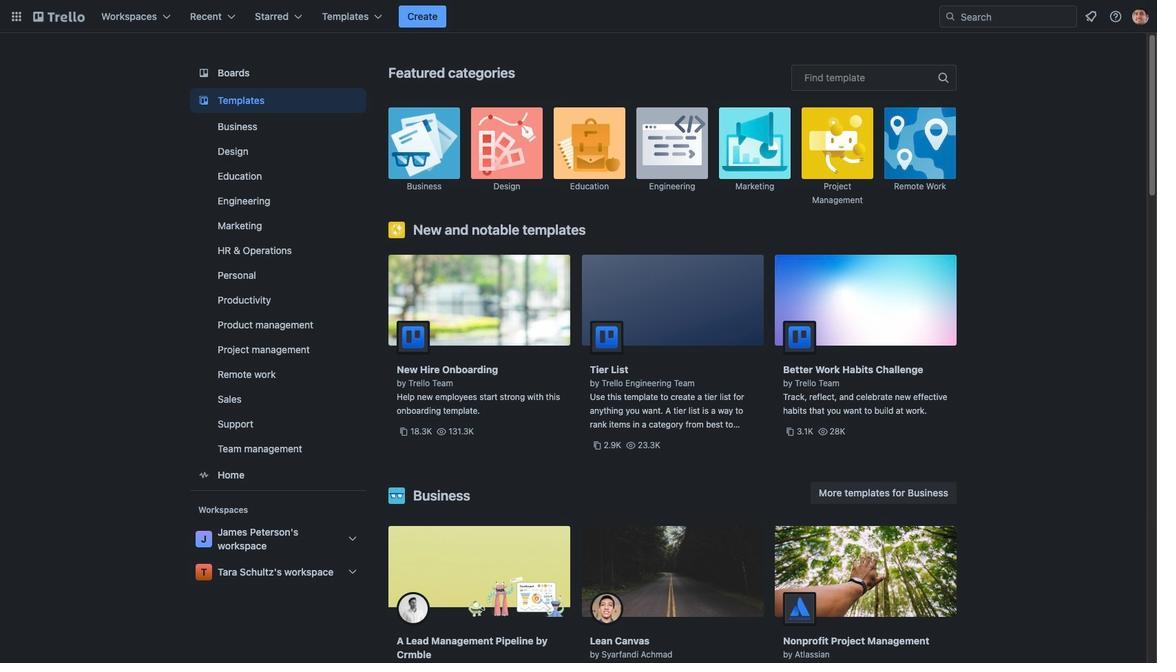 Task type: describe. For each thing, give the bounding box(es) containing it.
james peterson (jamespeterson93) image
[[1133, 8, 1149, 25]]

atlassian image
[[783, 593, 816, 626]]

template board image
[[196, 92, 212, 109]]

design icon image
[[471, 107, 543, 179]]

Search field
[[940, 6, 1078, 28]]

education icon image
[[554, 107, 626, 179]]

remote work icon image
[[885, 107, 956, 179]]

search image
[[945, 11, 956, 22]]

project management icon image
[[802, 107, 874, 179]]

home image
[[196, 467, 212, 484]]

marketing icon image
[[719, 107, 791, 179]]

1 trello team image from the left
[[397, 321, 430, 354]]

primary element
[[0, 0, 1157, 33]]

1 business icon image from the top
[[389, 107, 460, 179]]

open information menu image
[[1109, 10, 1123, 23]]



Task type: vqa. For each thing, say whether or not it's contained in the screenshot.
the Trello Engineering Team icon
yes



Task type: locate. For each thing, give the bounding box(es) containing it.
back to home image
[[33, 6, 85, 28]]

engineering icon image
[[637, 107, 708, 179]]

syarfandi achmad image
[[590, 593, 623, 626]]

trello engineering team image
[[590, 321, 623, 354]]

trello team image
[[397, 321, 430, 354], [783, 321, 816, 354]]

2 trello team image from the left
[[783, 321, 816, 354]]

0 horizontal spatial trello team image
[[397, 321, 430, 354]]

1 vertical spatial business icon image
[[389, 488, 405, 504]]

board image
[[196, 65, 212, 81]]

None field
[[792, 65, 957, 91]]

business icon image
[[389, 107, 460, 179], [389, 488, 405, 504]]

toni, founder @ crmble image
[[397, 593, 430, 626]]

2 business icon image from the top
[[389, 488, 405, 504]]

1 horizontal spatial trello team image
[[783, 321, 816, 354]]

0 vertical spatial business icon image
[[389, 107, 460, 179]]

0 notifications image
[[1083, 8, 1100, 25]]



